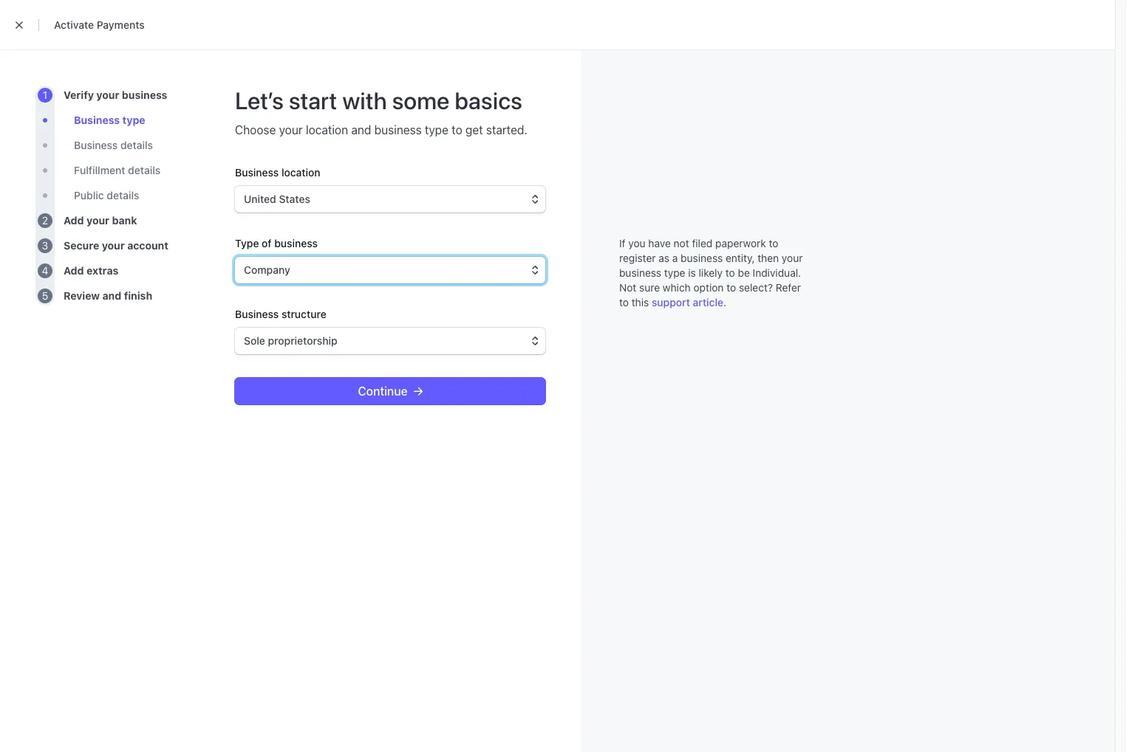 Task type: locate. For each thing, give the bounding box(es) containing it.
be
[[738, 267, 750, 279]]

sure
[[639, 282, 660, 294]]

a
[[672, 252, 678, 265]]

if you have not filed paperwork to register as a business entity, then your business type is likely to be individual. not sure which option to select? refer to this
[[619, 237, 803, 309]]

0 horizontal spatial type
[[122, 114, 145, 126]]

filed
[[692, 237, 713, 250]]

is
[[688, 267, 696, 279]]

continue
[[358, 385, 408, 398]]

your up individual.
[[782, 252, 803, 265]]

1 vertical spatial your
[[782, 252, 803, 265]]

1
[[43, 89, 47, 101]]

business type link
[[74, 113, 145, 128]]

to up then
[[769, 237, 778, 250]]

likely
[[699, 267, 723, 279]]

business
[[374, 123, 422, 137], [274, 237, 318, 250], [681, 252, 723, 265], [619, 267, 661, 279]]

business for business structure
[[235, 308, 279, 321]]

choose
[[235, 123, 276, 137]]

2 horizontal spatial type
[[664, 267, 685, 279]]

to left be
[[725, 267, 735, 279]]

some
[[392, 86, 450, 115]]

3
[[42, 239, 48, 252]]

register
[[619, 252, 656, 265]]

2
[[42, 214, 48, 227]]

your right choose
[[279, 123, 303, 137]]

2 vertical spatial business
[[235, 308, 279, 321]]

to right option
[[727, 282, 736, 294]]

this
[[632, 296, 649, 309]]

entity,
[[726, 252, 755, 265]]

business
[[74, 114, 120, 126], [235, 166, 279, 179], [235, 308, 279, 321]]

of
[[262, 237, 272, 250]]

payments
[[97, 18, 145, 31]]

location
[[306, 123, 348, 137], [281, 166, 320, 179]]

business structure
[[235, 308, 326, 321]]

select?
[[739, 282, 773, 294]]

0 vertical spatial your
[[279, 123, 303, 137]]

start
[[289, 86, 337, 115]]

as
[[659, 252, 670, 265]]

0 vertical spatial business
[[74, 114, 120, 126]]

1 vertical spatial business
[[235, 166, 279, 179]]

to
[[452, 123, 462, 137], [769, 237, 778, 250], [725, 267, 735, 279], [727, 282, 736, 294], [619, 296, 629, 309]]

1 horizontal spatial your
[[782, 252, 803, 265]]

refer
[[776, 282, 801, 294]]

type
[[122, 114, 145, 126], [425, 123, 449, 137], [664, 267, 685, 279]]

type inside the if you have not filed paperwork to register as a business entity, then your business type is likely to be individual. not sure which option to select? refer to this
[[664, 267, 685, 279]]

business down filed
[[681, 252, 723, 265]]

which
[[663, 282, 691, 294]]

choose your location and business type to get started.
[[235, 123, 528, 137]]

let's start with some basics
[[235, 86, 522, 115]]

continue button
[[235, 378, 545, 405]]

type
[[235, 237, 259, 250]]

your
[[279, 123, 303, 137], [782, 252, 803, 265]]

0 horizontal spatial your
[[279, 123, 303, 137]]

4
[[42, 265, 48, 277]]

have
[[648, 237, 671, 250]]

business down register
[[619, 267, 661, 279]]



Task type: vqa. For each thing, say whether or not it's contained in the screenshot.
Add Card image
no



Task type: describe. For each thing, give the bounding box(es) containing it.
option
[[694, 282, 724, 294]]

support article .
[[652, 296, 726, 309]]

let's
[[235, 86, 284, 115]]

5
[[42, 290, 48, 302]]

structure
[[281, 308, 326, 321]]

business location
[[235, 166, 320, 179]]

support article link
[[652, 296, 724, 309]]

article
[[693, 296, 724, 309]]

business for business type
[[74, 114, 120, 126]]

business down "let's start with some basics"
[[374, 123, 422, 137]]

1 vertical spatial location
[[281, 166, 320, 179]]

and
[[351, 123, 371, 137]]

activate payments
[[54, 18, 145, 31]]

business right of
[[274, 237, 318, 250]]

if
[[619, 237, 626, 250]]

to left 'get'
[[452, 123, 462, 137]]

activate
[[54, 18, 94, 31]]

paperwork
[[715, 237, 766, 250]]

support
[[652, 296, 690, 309]]

then
[[758, 252, 779, 265]]

not
[[674, 237, 689, 250]]

business for business location
[[235, 166, 279, 179]]

your inside the if you have not filed paperwork to register as a business entity, then your business type is likely to be individual. not sure which option to select? refer to this
[[782, 252, 803, 265]]

basics
[[455, 86, 522, 115]]

individual.
[[753, 267, 801, 279]]

started.
[[486, 123, 528, 137]]

0 vertical spatial location
[[306, 123, 348, 137]]

svg image
[[413, 387, 422, 396]]

get
[[465, 123, 483, 137]]

.
[[724, 296, 726, 309]]

with
[[342, 86, 387, 115]]

you
[[628, 237, 646, 250]]

type of business
[[235, 237, 318, 250]]

business type
[[74, 114, 145, 126]]

not
[[619, 282, 636, 294]]

to down not
[[619, 296, 629, 309]]

1 horizontal spatial type
[[425, 123, 449, 137]]



